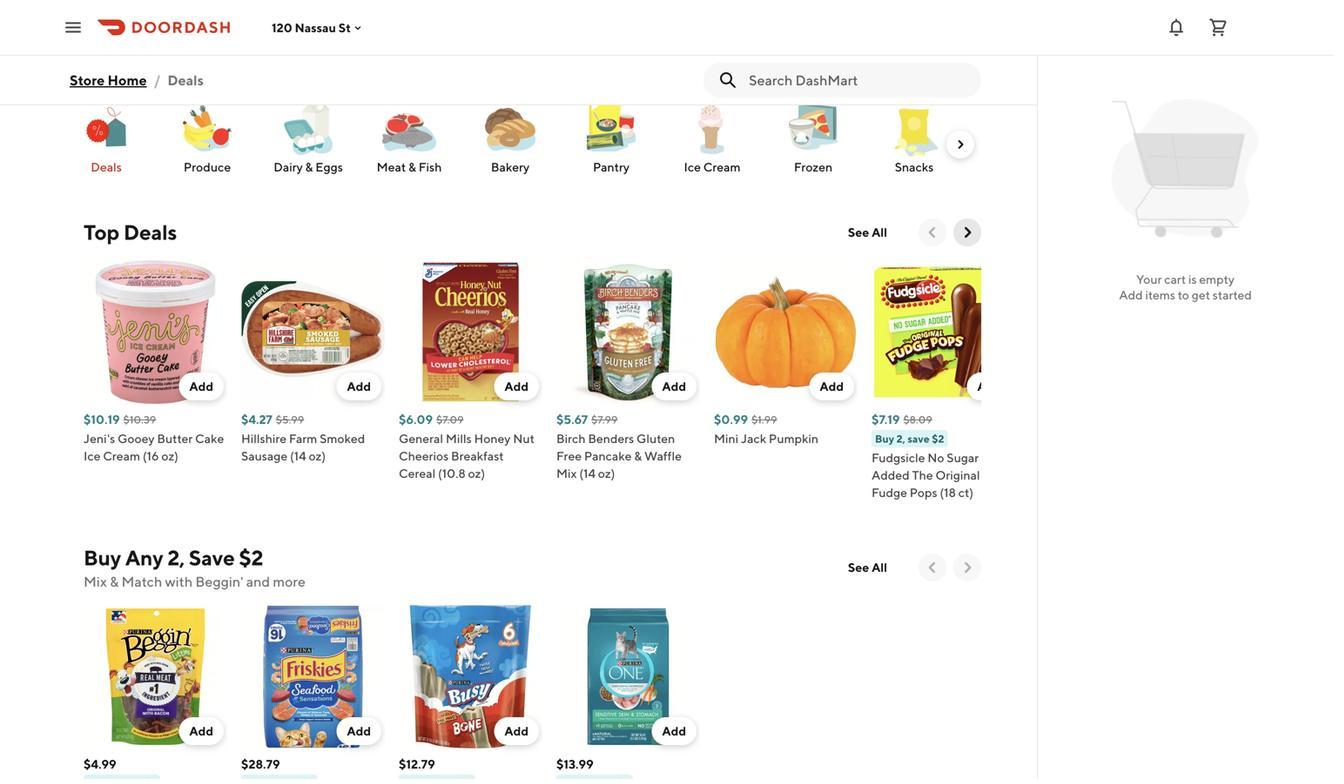 Task type: describe. For each thing, give the bounding box(es) containing it.
pops
[[910, 485, 937, 500]]

produce
[[184, 160, 231, 174]]

meat
[[377, 160, 406, 174]]

$7.19 $8.09 buy 2, save $2 fudgsicle no sugar added the original fudge pops (18 ct)
[[872, 412, 980, 500]]

any
[[125, 546, 163, 570]]

benders
[[588, 431, 634, 446]]

store
[[70, 72, 105, 88]]

see for see all link associated with previous button of carousel image
[[848, 560, 869, 575]]

hillshire
[[241, 431, 287, 446]]

$12.79
[[399, 757, 435, 772]]

save
[[189, 546, 235, 570]]

(14 inside the $4.27 $5.99 hillshire farm smoked sausage (14 oz)
[[290, 449, 306, 463]]

produce image
[[176, 96, 239, 158]]

add for purina one sensitive skin & stomach dry cat food (3.5 lb) image
[[662, 724, 686, 738]]

buy any 2, save $2 mix & match with beggin' and more
[[84, 546, 306, 590]]

add for jeni's gooey butter cake ice cream (16 oz) image at the left of page
[[189, 379, 213, 394]]

add inside your cart is empty add items to get started
[[1119, 288, 1143, 302]]

save
[[908, 433, 930, 445]]

is
[[1188, 272, 1197, 286]]

$5.99
[[276, 414, 304, 426]]

ice cream link
[[669, 95, 756, 177]]

cheerios
[[399, 449, 449, 463]]

previous button of carousel image
[[924, 224, 941, 241]]

previous button of carousel image
[[924, 559, 941, 576]]

waffle
[[644, 449, 682, 463]]

$7.99
[[591, 414, 618, 426]]

ct)
[[958, 485, 974, 500]]

frozen
[[794, 160, 833, 174]]

$4.27 $5.99 hillshire farm smoked sausage (14 oz)
[[241, 412, 365, 463]]

your cart is empty add items to get started
[[1119, 272, 1252, 302]]

birch
[[556, 431, 586, 446]]

fudgsicle no sugar added the original fudge pops (18 ct) image
[[872, 260, 1015, 404]]

$6.09 $7.09 general mills honey nut cheerios breakfast cereal (10.8 oz)
[[399, 412, 535, 481]]

$0.99
[[714, 412, 748, 427]]

$5.67 $7.99 birch benders gluten free pancake & waffle mix (14 oz)
[[556, 412, 682, 481]]

free
[[556, 449, 582, 463]]

snacks link
[[871, 95, 958, 177]]

eggs
[[315, 160, 343, 174]]

pancake
[[584, 449, 632, 463]]

gooey
[[118, 431, 155, 446]]

farm
[[289, 431, 317, 446]]

top deals link
[[84, 219, 177, 246]]

top
[[84, 220, 119, 245]]

& inside buy any 2, save $2 mix & match with beggin' and more
[[110, 573, 119, 590]]

$4.27
[[241, 412, 272, 427]]

general
[[399, 431, 443, 446]]

frozen image
[[782, 96, 845, 158]]

purina one sensitive skin & stomach dry cat food (3.5 lb) image
[[556, 605, 700, 749]]

dairy & eggs link
[[265, 95, 352, 177]]

(10.8
[[438, 466, 466, 481]]

pantry
[[593, 160, 630, 174]]

mini
[[714, 431, 739, 446]]

honey
[[474, 431, 511, 446]]

cake
[[195, 431, 224, 446]]

next button of carousel image
[[959, 224, 976, 241]]

sausage
[[241, 449, 288, 463]]

120
[[272, 20, 292, 35]]

your
[[1136, 272, 1162, 286]]

$10.19
[[84, 412, 120, 427]]

bakery link
[[467, 95, 554, 177]]

store home / deals
[[70, 72, 204, 88]]

$8.09
[[903, 414, 932, 426]]

deals link
[[63, 95, 150, 177]]

Search DashMart search field
[[749, 71, 967, 90]]

add for purina friskies seafood sensations dry cat food (16 lb) image
[[347, 724, 371, 738]]

oz) inside $5.67 $7.99 birch benders gluten free pancake & waffle mix (14 oz)
[[598, 466, 615, 481]]

(18
[[940, 485, 956, 500]]

next image
[[954, 138, 967, 152]]

(16
[[143, 449, 159, 463]]

2, inside $7.19 $8.09 buy 2, save $2 fudgsicle no sugar added the original fudge pops (18 ct)
[[897, 433, 905, 445]]

add for purina busy bone small & medium real meat dog treats (6 ct) image
[[505, 724, 529, 738]]

purina busy bone small & medium real meat dog treats (6 ct) image
[[399, 605, 542, 749]]

dairy
[[274, 160, 303, 174]]

/
[[154, 72, 161, 88]]

$0.99 $1.99 mini jack pumpkin
[[714, 412, 819, 446]]

$10.19 $10.39 jeni's gooey butter cake ice cream (16 oz)
[[84, 412, 224, 463]]

$13.99
[[556, 757, 594, 772]]

mix inside buy any 2, save $2 mix & match with beggin' and more
[[84, 573, 107, 590]]

dairy & eggs
[[274, 160, 343, 174]]

0 items, open order cart image
[[1208, 17, 1229, 38]]

(14 inside $5.67 $7.99 birch benders gluten free pancake & waffle mix (14 oz)
[[579, 466, 596, 481]]

with
[[165, 573, 193, 590]]

nut
[[513, 431, 535, 446]]

snacks image
[[883, 96, 946, 158]]

jeni's
[[84, 431, 115, 446]]

get
[[1192, 288, 1210, 302]]

all for previous button of carousel icon
[[872, 225, 887, 239]]

ice inside "link"
[[684, 160, 701, 174]]

cream inside $10.19 $10.39 jeni's gooey butter cake ice cream (16 oz)
[[103, 449, 140, 463]]

next button of carousel image
[[959, 559, 976, 576]]

pumpkin
[[769, 431, 819, 446]]



Task type: locate. For each thing, give the bounding box(es) containing it.
add for mini jack pumpkin image
[[820, 379, 844, 394]]

top deals
[[84, 220, 177, 245]]

1 vertical spatial 2,
[[167, 546, 185, 570]]

see left previous button of carousel image
[[848, 560, 869, 575]]

started
[[1213, 288, 1252, 302]]

birch benders gluten free pancake & waffle mix (14 oz) image
[[556, 260, 700, 404]]

$2 inside buy any 2, save $2 mix & match with beggin' and more
[[239, 546, 263, 570]]

fish
[[419, 160, 442, 174]]

see all for previous button of carousel icon's see all link
[[848, 225, 887, 239]]

see all left previous button of carousel icon
[[848, 225, 887, 239]]

ice down jeni's
[[84, 449, 101, 463]]

0 vertical spatial $2
[[932, 433, 944, 445]]

purina friskies seafood sensations dry cat food (16 lb) image
[[241, 605, 385, 749]]

buy inside buy any 2, save $2 mix & match with beggin' and more
[[84, 546, 121, 570]]

see all link for previous button of carousel icon
[[838, 219, 898, 246]]

0 vertical spatial see
[[848, 225, 869, 239]]

add for birch benders gluten free pancake & waffle mix (14 oz) image
[[662, 379, 686, 394]]

0 vertical spatial see all link
[[838, 219, 898, 246]]

to
[[1178, 288, 1189, 302]]

mini jack pumpkin image
[[714, 260, 858, 404]]

1 horizontal spatial ice
[[684, 160, 701, 174]]

empty
[[1199, 272, 1235, 286]]

dairy & eggs image
[[277, 96, 340, 158]]

no
[[928, 451, 944, 465]]

ice inside $10.19 $10.39 jeni's gooey butter cake ice cream (16 oz)
[[84, 449, 101, 463]]

deals
[[70, 64, 138, 96], [167, 72, 204, 88], [91, 160, 122, 174], [124, 220, 177, 245]]

0 vertical spatial (14
[[290, 449, 306, 463]]

mills
[[446, 431, 472, 446]]

cart
[[1164, 272, 1186, 286]]

0 horizontal spatial buy
[[84, 546, 121, 570]]

0 horizontal spatial mix
[[84, 573, 107, 590]]

0 vertical spatial see all
[[848, 225, 887, 239]]

see all for see all link associated with previous button of carousel image
[[848, 560, 887, 575]]

see all link left previous button of carousel icon
[[838, 219, 898, 246]]

$6.09
[[399, 412, 433, 427]]

see
[[848, 225, 869, 239], [848, 560, 869, 575]]

st
[[339, 20, 351, 35]]

120 nassau st
[[272, 20, 351, 35]]

0 horizontal spatial 2,
[[167, 546, 185, 570]]

smoked
[[320, 431, 365, 446]]

ice cream image
[[681, 96, 744, 158]]

1 horizontal spatial 2,
[[897, 433, 905, 445]]

mix left match
[[84, 573, 107, 590]]

sugar
[[947, 451, 979, 465]]

deals inside top deals link
[[124, 220, 177, 245]]

oz) down the butter
[[161, 449, 178, 463]]

1 vertical spatial all
[[872, 560, 887, 575]]

cream inside "link"
[[703, 160, 741, 174]]

added
[[872, 468, 910, 482]]

mix inside $5.67 $7.99 birch benders gluten free pancake & waffle mix (14 oz)
[[556, 466, 577, 481]]

$2 inside $7.19 $8.09 buy 2, save $2 fudgsicle no sugar added the original fudge pops (18 ct)
[[932, 433, 944, 445]]

0 vertical spatial ice
[[684, 160, 701, 174]]

2 see from the top
[[848, 560, 869, 575]]

$10.39
[[123, 414, 156, 426]]

cereal
[[399, 466, 436, 481]]

2 all from the top
[[872, 560, 887, 575]]

oz)
[[161, 449, 178, 463], [309, 449, 326, 463], [468, 466, 485, 481], [598, 466, 615, 481]]

$7.09
[[436, 414, 464, 426]]

& down gluten
[[634, 449, 642, 463]]

notification bell image
[[1166, 17, 1187, 38]]

pantry link
[[568, 95, 655, 177]]

deals image
[[75, 96, 138, 158]]

2,
[[897, 433, 905, 445], [167, 546, 185, 570]]

see for previous button of carousel icon's see all link
[[848, 225, 869, 239]]

(14 down free at the bottom
[[579, 466, 596, 481]]

& left match
[[110, 573, 119, 590]]

deals inside "deals" 'link'
[[91, 160, 122, 174]]

beggin'
[[195, 573, 243, 590]]

$5.67
[[556, 412, 588, 427]]

see all link
[[838, 219, 898, 246], [838, 554, 898, 582]]

mix down free at the bottom
[[556, 466, 577, 481]]

& left eggs
[[305, 160, 313, 174]]

0 vertical spatial 2,
[[897, 433, 905, 445]]

and
[[246, 573, 270, 590]]

&
[[305, 160, 313, 174], [408, 160, 416, 174], [634, 449, 642, 463], [110, 573, 119, 590]]

(14
[[290, 449, 306, 463], [579, 466, 596, 481]]

$2 up and
[[239, 546, 263, 570]]

add
[[1119, 288, 1143, 302], [189, 379, 213, 394], [347, 379, 371, 394], [505, 379, 529, 394], [662, 379, 686, 394], [820, 379, 844, 394], [977, 379, 1001, 394], [189, 724, 213, 738], [347, 724, 371, 738], [505, 724, 529, 738], [662, 724, 686, 738]]

0 vertical spatial all
[[872, 225, 887, 239]]

snacks
[[895, 160, 934, 174]]

items
[[1145, 288, 1175, 302]]

oz) inside $10.19 $10.39 jeni's gooey butter cake ice cream (16 oz)
[[161, 449, 178, 463]]

buy
[[875, 433, 894, 445], [84, 546, 121, 570]]

0 horizontal spatial (14
[[290, 449, 306, 463]]

frozen link
[[770, 95, 857, 177]]

produce link
[[164, 95, 251, 177]]

oz) down "farm"
[[309, 449, 326, 463]]

1 see all from the top
[[848, 225, 887, 239]]

1 horizontal spatial (14
[[579, 466, 596, 481]]

home
[[108, 72, 147, 88]]

match
[[121, 573, 162, 590]]

1 vertical spatial ice
[[84, 449, 101, 463]]

1 vertical spatial buy
[[84, 546, 121, 570]]

breakfast
[[451, 449, 504, 463]]

2, up with
[[167, 546, 185, 570]]

1 vertical spatial (14
[[579, 466, 596, 481]]

all left previous button of carousel image
[[872, 560, 887, 575]]

all left previous button of carousel icon
[[872, 225, 887, 239]]

1 see from the top
[[848, 225, 869, 239]]

0 horizontal spatial ice
[[84, 449, 101, 463]]

1 vertical spatial see all
[[848, 560, 887, 575]]

see left previous button of carousel icon
[[848, 225, 869, 239]]

meat & fish
[[377, 160, 442, 174]]

general mills honey nut cheerios breakfast cereal (10.8 oz) image
[[399, 260, 542, 404]]

bakery image
[[479, 96, 542, 158]]

2, left save
[[897, 433, 905, 445]]

1 vertical spatial $2
[[239, 546, 263, 570]]

0 vertical spatial buy
[[875, 433, 894, 445]]

(14 down "farm"
[[290, 449, 306, 463]]

hillshire farm smoked sausage (14 oz) image
[[241, 260, 385, 404]]

more
[[273, 573, 306, 590]]

buy down the $7.19
[[875, 433, 894, 445]]

fudgsicle
[[872, 451, 925, 465]]

ice down ice cream image
[[684, 160, 701, 174]]

add for general mills honey nut cheerios breakfast cereal (10.8 oz) image
[[505, 379, 529, 394]]

1 vertical spatial cream
[[103, 449, 140, 463]]

0 vertical spatial mix
[[556, 466, 577, 481]]

cream
[[703, 160, 741, 174], [103, 449, 140, 463]]

mix
[[556, 466, 577, 481], [84, 573, 107, 590]]

cream down ice cream image
[[703, 160, 741, 174]]

& inside $5.67 $7.99 birch benders gluten free pancake & waffle mix (14 oz)
[[634, 449, 642, 463]]

120 nassau st button
[[272, 20, 365, 35]]

ice cream
[[684, 160, 741, 174]]

meat & fish image
[[378, 96, 441, 158]]

gluten
[[637, 431, 675, 446]]

1 see all link from the top
[[838, 219, 898, 246]]

buy left any
[[84, 546, 121, 570]]

0 horizontal spatial cream
[[103, 449, 140, 463]]

original
[[936, 468, 980, 482]]

1 vertical spatial see
[[848, 560, 869, 575]]

purina beggin' littles original dog treats (6 oz) image
[[84, 605, 227, 749]]

meat & fish link
[[366, 95, 453, 177]]

& inside dairy & eggs link
[[305, 160, 313, 174]]

store home link
[[70, 63, 147, 98]]

1 horizontal spatial buy
[[875, 433, 894, 445]]

& left fish
[[408, 160, 416, 174]]

all
[[872, 225, 887, 239], [872, 560, 887, 575]]

open menu image
[[63, 17, 84, 38]]

oz) inside $6.09 $7.09 general mills honey nut cheerios breakfast cereal (10.8 oz)
[[468, 466, 485, 481]]

oz) inside the $4.27 $5.99 hillshire farm smoked sausage (14 oz)
[[309, 449, 326, 463]]

add for hillshire farm smoked sausage (14 oz) image
[[347, 379, 371, 394]]

1 horizontal spatial cream
[[703, 160, 741, 174]]

nassau
[[295, 20, 336, 35]]

fudge
[[872, 485, 907, 500]]

see all link left previous button of carousel image
[[838, 554, 898, 582]]

1 vertical spatial see all link
[[838, 554, 898, 582]]

2 see all link from the top
[[838, 554, 898, 582]]

all for previous button of carousel image
[[872, 560, 887, 575]]

1 horizontal spatial $2
[[932, 433, 944, 445]]

see all link for previous button of carousel image
[[838, 554, 898, 582]]

1 all from the top
[[872, 225, 887, 239]]

buy inside $7.19 $8.09 buy 2, save $2 fudgsicle no sugar added the original fudge pops (18 ct)
[[875, 433, 894, 445]]

bakery
[[491, 160, 530, 174]]

$28.79
[[241, 757, 280, 772]]

oz) down pancake
[[598, 466, 615, 481]]

$2 up no
[[932, 433, 944, 445]]

empty retail cart image
[[1104, 87, 1267, 251]]

0 vertical spatial cream
[[703, 160, 741, 174]]

see all left previous button of carousel image
[[848, 560, 887, 575]]

jeni's gooey butter cake ice cream (16 oz) image
[[84, 260, 227, 404]]

2 see all from the top
[[848, 560, 887, 575]]

pantry image
[[580, 96, 643, 158]]

1 horizontal spatial mix
[[556, 466, 577, 481]]

$4.99
[[84, 757, 116, 772]]

& inside meat & fish "link"
[[408, 160, 416, 174]]

jack
[[741, 431, 766, 446]]

0 horizontal spatial $2
[[239, 546, 263, 570]]

$2
[[932, 433, 944, 445], [239, 546, 263, 570]]

cream down 'gooey'
[[103, 449, 140, 463]]

add for fudgsicle no sugar added the original fudge pops (18 ct) image
[[977, 379, 1001, 394]]

add for purina beggin' littles original dog treats (6 oz) image
[[189, 724, 213, 738]]

1 vertical spatial mix
[[84, 573, 107, 590]]

the
[[912, 468, 933, 482]]

see all
[[848, 225, 887, 239], [848, 560, 887, 575]]

oz) down breakfast
[[468, 466, 485, 481]]

2, inside buy any 2, save $2 mix & match with beggin' and more
[[167, 546, 185, 570]]



Task type: vqa. For each thing, say whether or not it's contained in the screenshot.


